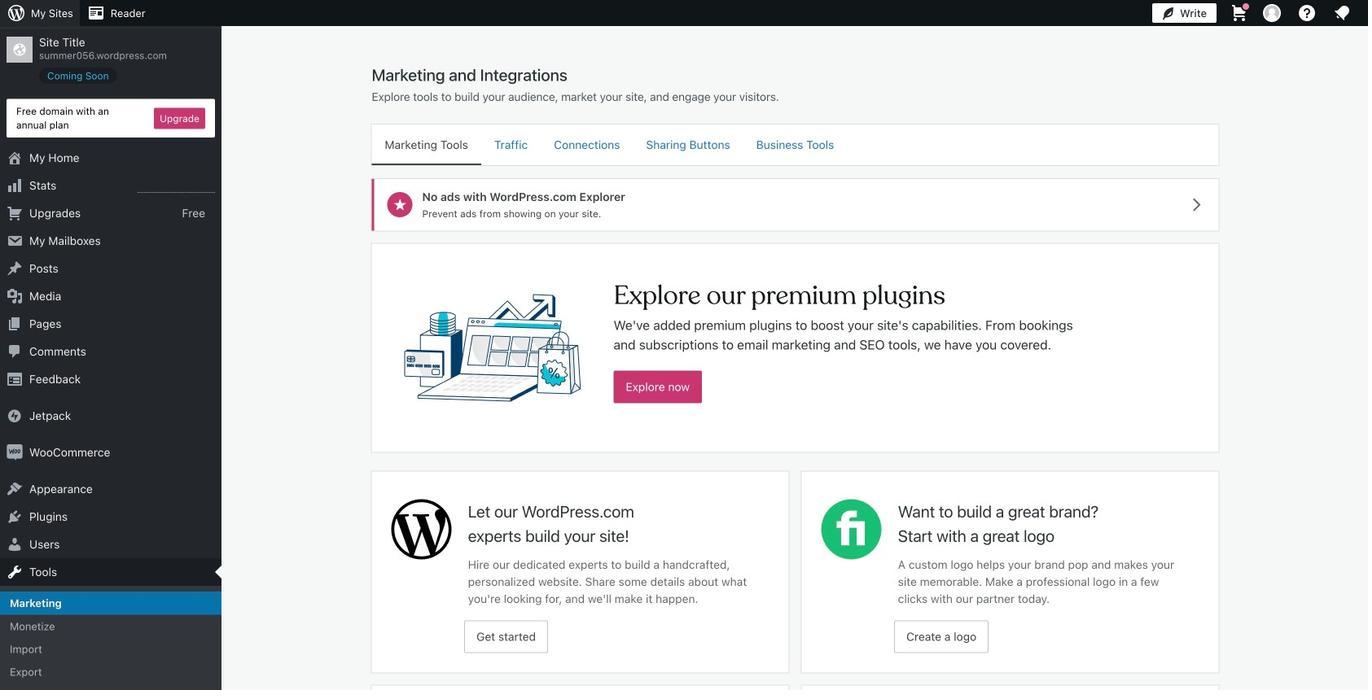 Task type: describe. For each thing, give the bounding box(es) containing it.
fiverr logo image
[[822, 500, 882, 560]]

my shopping cart image
[[1230, 3, 1250, 23]]

manage your notifications image
[[1333, 3, 1352, 23]]

highest hourly views 0 image
[[138, 183, 215, 193]]

2 img image from the top
[[7, 445, 23, 461]]



Task type: locate. For each thing, give the bounding box(es) containing it.
help image
[[1298, 3, 1317, 23]]

menu
[[372, 125, 1219, 165]]

marketing tools image
[[405, 244, 581, 452]]

my profile image
[[1264, 4, 1282, 22]]

main content
[[365, 64, 1226, 691]]

1 img image from the top
[[7, 408, 23, 425]]

0 vertical spatial img image
[[7, 408, 23, 425]]

img image
[[7, 408, 23, 425], [7, 445, 23, 461]]

1 vertical spatial img image
[[7, 445, 23, 461]]



Task type: vqa. For each thing, say whether or not it's contained in the screenshot.
WRITE
no



